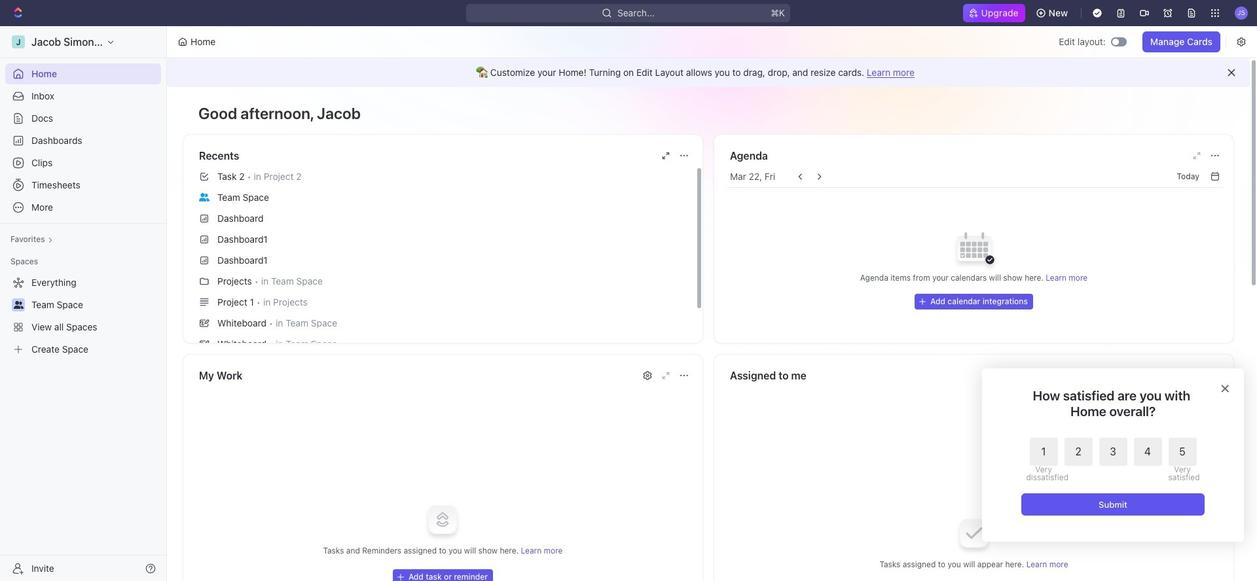 Task type: vqa. For each thing, say whether or not it's contained in the screenshot.
the Team Space, , element
no



Task type: describe. For each thing, give the bounding box(es) containing it.
sidebar navigation
[[0, 26, 170, 582]]

0 vertical spatial user group image
[[199, 193, 210, 201]]

user group image inside tree
[[13, 301, 23, 309]]

jacob simon's workspace, , element
[[12, 35, 25, 48]]



Task type: locate. For each thing, give the bounding box(es) containing it.
0 horizontal spatial user group image
[[13, 301, 23, 309]]

tree
[[5, 273, 161, 360]]

tree inside sidebar navigation
[[5, 273, 161, 360]]

alert
[[167, 58, 1251, 87]]

user group image
[[199, 193, 210, 201], [13, 301, 23, 309]]

1 horizontal spatial user group image
[[199, 193, 210, 201]]

option group
[[1027, 438, 1197, 482]]

dialog
[[983, 369, 1245, 542]]

1 vertical spatial user group image
[[13, 301, 23, 309]]



